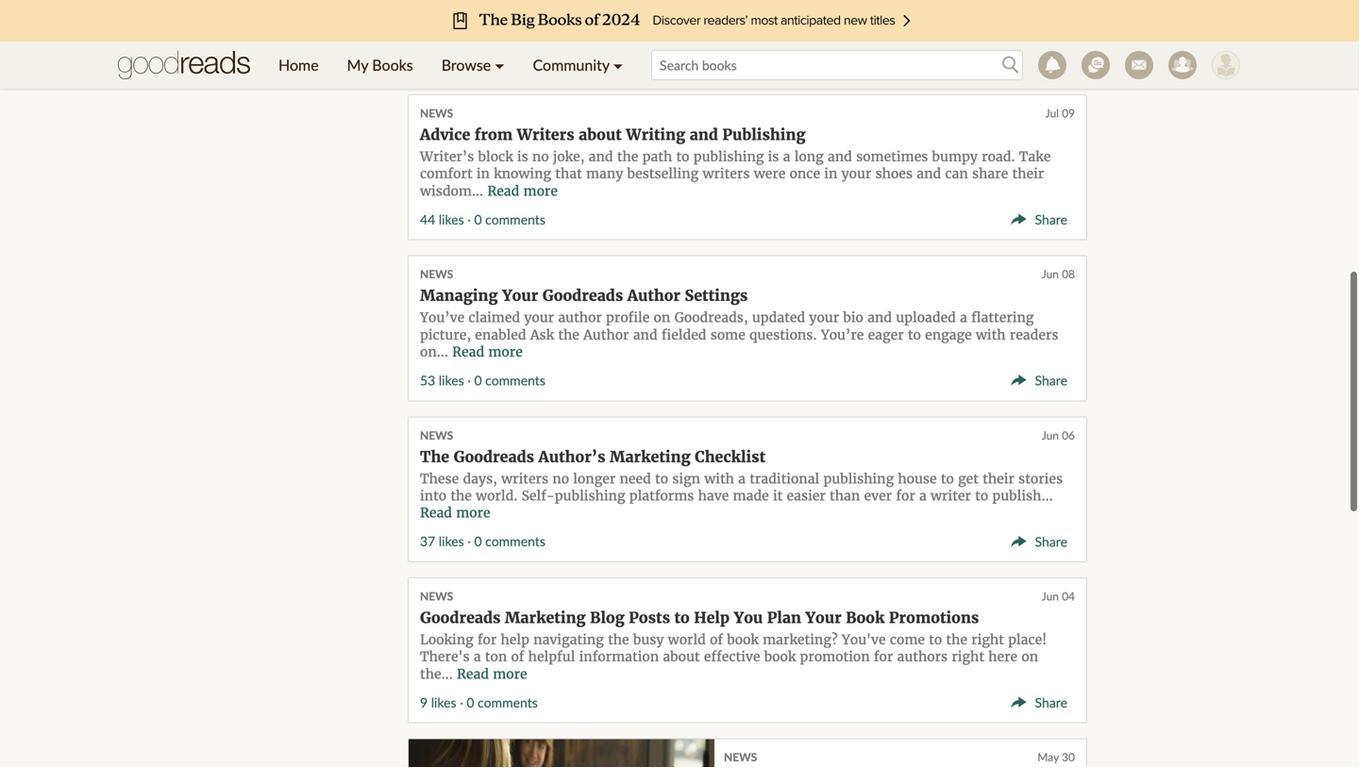 Task type: describe. For each thing, give the bounding box(es) containing it.
the...
[[420, 666, 453, 683]]

both
[[861, 0, 891, 7]]

novel
[[948, 0, 984, 7]]

0 horizontal spatial your
[[524, 309, 554, 326]]

61 likes link
[[724, 52, 768, 68]]

share for the goodreads author's marketing checklist
[[1035, 534, 1067, 550]]

comments for your
[[485, 372, 545, 388]]

case study: how celadon books got everyone talking about 'the silent patient' image
[[409, 0, 714, 78]]

and down profile
[[633, 326, 657, 343]]

▾ for community ▾
[[613, 56, 623, 74]]

Search for books to add to your shelves search field
[[651, 50, 1023, 80]]

0 vertical spatial your
[[502, 287, 538, 305]]

news for the
[[420, 428, 453, 442]]

need
[[620, 470, 651, 487]]

than
[[830, 487, 860, 504]]

the goodreads author's marketing checklist
[[420, 448, 766, 466]]

patient
[[795, 0, 842, 7]]

profile
[[606, 309, 650, 326]]

▾ for browse ▾
[[495, 56, 504, 74]]

for inside these days, writers no longer need to sign with a traditional publishing house to get their stories into the world. self-publishing platforms have made it easier than ever for a writer to publish... read more
[[896, 487, 915, 504]]

browse ▾ button
[[427, 42, 519, 89]]

house
[[898, 470, 937, 487]]

read more link for from
[[487, 183, 558, 200]]

promotions
[[889, 609, 979, 627]]

checklist
[[695, 448, 766, 466]]

you've claimed your author profile on goodreads, updated your bio and uploaded a flattering picture, enabled ask the author and fielded some questions. you're eager to engage with readers on...
[[420, 309, 1058, 361]]

the for the goodreads author's marketing checklist
[[420, 448, 449, 466]]

and inside the silent patient is both a debut novel for alex michaelides and celadon books....
[[806, 7, 831, 24]]

1 horizontal spatial is
[[768, 148, 779, 165]]

06
[[1062, 428, 1075, 442]]

1 in from the left
[[476, 165, 490, 182]]

jun 06
[[1042, 428, 1075, 442]]

a down house at the right bottom
[[919, 487, 927, 504]]

to inside the writer's block is no joke, and the path to publishing is a long and sometimes bumpy road. take comfort in knowing that many bestselling writers were once in your shoes and can share their wisdom...
[[676, 148, 689, 165]]

world.
[[476, 487, 518, 504]]

promotion
[[800, 648, 870, 665]]

many
[[586, 165, 623, 182]]

the up information
[[608, 631, 629, 648]]

stories
[[1018, 470, 1063, 487]]

share button for the goodreads author's marketing checklist
[[1010, 531, 1075, 550]]

1 vertical spatial of
[[511, 648, 524, 665]]

and up many
[[589, 148, 613, 165]]

ever
[[864, 487, 892, 504]]

· for the
[[467, 533, 471, 549]]

2 horizontal spatial publishing
[[823, 470, 894, 487]]

likes for goodreads marketing blog posts to help you plan your book promotions
[[431, 694, 456, 710]]

share for advice from writers about writing and publishing
[[1035, 211, 1067, 227]]

you've
[[420, 309, 465, 326]]

community
[[533, 56, 609, 74]]

jul
[[1045, 106, 1059, 120]]

0 comments link for your
[[474, 372, 545, 388]]

to down get
[[975, 487, 988, 504]]

and right long at the right top of page
[[828, 148, 852, 165]]

their inside these days, writers no longer need to sign with a traditional publishing house to get their stories into the world. self-publishing platforms have made it easier than ever for a writer to publish... read more
[[983, 470, 1014, 487]]

share
[[972, 165, 1008, 182]]

community ▾
[[533, 56, 623, 74]]

author's
[[538, 448, 605, 466]]

jun for goodreads marketing blog posts to help you plan your book promotions
[[1042, 589, 1059, 603]]

more for marketing
[[493, 666, 527, 683]]

some
[[710, 326, 745, 343]]

advice from writers about writing and publishing
[[420, 126, 806, 144]]

comments for marketing
[[478, 694, 538, 710]]

53 likes · 0 comments
[[420, 372, 545, 388]]

engage
[[925, 326, 972, 343]]

53
[[420, 372, 435, 388]]

44 likes link
[[420, 211, 464, 227]]

long
[[794, 148, 824, 165]]

0 horizontal spatial is
[[517, 148, 528, 165]]

44
[[420, 211, 435, 227]]

effective
[[704, 648, 760, 665]]

jul 09 link
[[1045, 106, 1075, 120]]

your inside the writer's block is no joke, and the path to publishing is a long and sometimes bumpy road. take comfort in knowing that many bestselling writers were once in your shoes and can share their wisdom...
[[841, 165, 871, 182]]

likes for the goodreads author's marketing checklist
[[439, 533, 464, 549]]

53 likes link
[[420, 372, 464, 388]]

updated
[[752, 309, 805, 326]]

the inside you've claimed your author profile on goodreads, updated your bio and uploaded a flattering picture, enabled ask the author and fielded some questions. you're eager to engage with readers on...
[[558, 326, 579, 343]]

08
[[1062, 267, 1075, 281]]

silent
[[753, 0, 791, 7]]

managing your goodreads author settings link
[[420, 287, 748, 305]]

come
[[890, 631, 925, 648]]

my books link
[[333, 42, 427, 89]]

block
[[478, 148, 513, 165]]

· for advice
[[467, 211, 471, 227]]

navigating
[[533, 631, 604, 648]]

easier
[[787, 487, 826, 504]]

read more for your
[[452, 344, 523, 361]]

37 likes · 0 comments
[[420, 533, 545, 549]]

Search books text field
[[651, 50, 1023, 80]]

61 likes
[[724, 52, 768, 68]]

more for from
[[523, 183, 558, 200]]

0 horizontal spatial about
[[579, 126, 622, 144]]

publishing inside the writer's block is no joke, and the path to publishing is a long and sometimes bumpy road. take comfort in knowing that many bestselling writers were once in your shoes and can share their wisdom...
[[693, 148, 764, 165]]

and up eager
[[867, 309, 892, 326]]

debut
[[907, 0, 944, 7]]

writers inside the writer's block is no joke, and the path to publishing is a long and sometimes bumpy road. take comfort in knowing that many bestselling writers were once in your shoes and can share their wisdom...
[[703, 165, 750, 182]]

the silent patient is both a debut novel for alex michaelides and celadon books....
[[724, 0, 1039, 24]]

is inside the silent patient is both a debut novel for alex michaelides and celadon books....
[[846, 0, 857, 7]]

1 vertical spatial right
[[952, 648, 984, 665]]

it
[[773, 487, 783, 504]]

may
[[1037, 750, 1059, 764]]

0 vertical spatial marketing
[[610, 448, 691, 466]]

fielded
[[661, 326, 706, 343]]

1 vertical spatial your
[[805, 609, 842, 627]]

share button for goodreads marketing blog posts to help you plan your book promotions
[[1010, 694, 1075, 711]]

picture,
[[420, 326, 471, 343]]

· for managing
[[467, 372, 471, 388]]

more inside these days, writers no longer need to sign with a traditional publishing house to get their stories into the world. self-publishing platforms have made it easier than ever for a writer to publish... read more
[[456, 505, 490, 522]]

publishing
[[722, 126, 806, 144]]

and right the "writing"
[[690, 126, 718, 144]]

writers inside these days, writers no longer need to sign with a traditional publishing house to get their stories into the world. self-publishing platforms have made it easier than ever for a writer to publish... read more
[[501, 470, 548, 487]]

uploaded
[[896, 309, 956, 326]]

browse
[[441, 56, 491, 74]]

looking
[[420, 631, 473, 648]]

read for managing
[[452, 344, 484, 361]]

settings
[[685, 287, 748, 305]]

likes right 61
[[743, 52, 768, 68]]

1 horizontal spatial of
[[710, 631, 723, 648]]

take
[[1019, 148, 1051, 165]]

to up world
[[674, 609, 690, 627]]

read more link for goodreads
[[420, 505, 490, 522]]

may 30 link
[[1037, 750, 1075, 764]]

news for managing
[[420, 267, 453, 281]]

0 comments link for marketing
[[467, 694, 538, 710]]

share for managing your goodreads author settings
[[1035, 372, 1067, 389]]

get
[[958, 470, 979, 487]]

managing
[[420, 287, 498, 305]]

knowing
[[494, 165, 551, 182]]

and left "can"
[[917, 165, 941, 182]]

path
[[642, 148, 672, 165]]

inbox image
[[1125, 51, 1153, 79]]

notifications image
[[1038, 51, 1066, 79]]

busy
[[633, 631, 664, 648]]

37 likes link
[[420, 533, 464, 549]]

37
[[420, 533, 435, 549]]

bumpy
[[932, 148, 978, 165]]

comments for goodreads
[[485, 533, 545, 549]]

there's
[[420, 648, 470, 665]]

from
[[474, 126, 513, 144]]

a inside you've claimed your author profile on goodreads, updated your bio and uploaded a flattering picture, enabled ask the author and fielded some questions. you're eager to engage with readers on...
[[960, 309, 967, 326]]

for inside the silent patient is both a debut novel for alex michaelides and celadon books....
[[988, 0, 1007, 7]]

wisdom...
[[420, 183, 483, 200]]

share button for managing your goodreads author settings
[[1010, 370, 1075, 389]]

their inside the writer's block is no joke, and the path to publishing is a long and sometimes bumpy road. take comfort in knowing that many bestselling writers were once in your shoes and can share their wisdom...
[[1012, 165, 1044, 182]]

· for goodreads
[[460, 694, 463, 710]]

0 comments link for from
[[474, 211, 545, 227]]

plan
[[767, 609, 801, 627]]

longer
[[573, 470, 616, 487]]

0 horizontal spatial publishing
[[555, 487, 625, 504]]

writer
[[931, 487, 971, 504]]



Task type: vqa. For each thing, say whether or not it's contained in the screenshot.
leftmost See
no



Task type: locate. For each thing, give the bounding box(es) containing it.
road.
[[982, 148, 1015, 165]]

0 horizontal spatial in
[[476, 165, 490, 182]]

share
[[1035, 211, 1067, 227], [1035, 372, 1067, 389], [1035, 534, 1067, 550], [1035, 695, 1067, 711]]

advice from writers about writing and publishing link
[[420, 126, 806, 144]]

· right 9 likes link
[[460, 694, 463, 710]]

0 horizontal spatial ▾
[[495, 56, 504, 74]]

read down knowing
[[487, 183, 519, 200]]

may 30
[[1037, 750, 1075, 764]]

news
[[420, 106, 453, 120], [420, 267, 453, 281], [420, 428, 453, 442], [420, 589, 453, 603], [724, 750, 757, 764]]

4 share from the top
[[1035, 695, 1067, 711]]

eager
[[868, 326, 904, 343]]

publishing up than
[[823, 470, 894, 487]]

goodreads up looking
[[420, 609, 501, 627]]

helpful
[[528, 648, 575, 665]]

· right 44 likes link
[[467, 211, 471, 227]]

share button for the goodreads author's marketing checklist
[[1010, 533, 1075, 550]]

read more link for marketing
[[457, 666, 527, 683]]

0 horizontal spatial on
[[654, 309, 670, 326]]

read more link down knowing
[[487, 183, 558, 200]]

1 vertical spatial share button
[[1010, 531, 1075, 550]]

goodreads
[[542, 287, 623, 305], [454, 448, 534, 466], [420, 609, 501, 627]]

more down enabled
[[488, 344, 523, 361]]

to down uploaded
[[908, 326, 921, 343]]

in down block
[[476, 165, 490, 182]]

1 share from the top
[[1035, 211, 1067, 227]]

into
[[420, 487, 446, 504]]

2 share button from the top
[[1010, 531, 1075, 550]]

0 right 37 likes link
[[474, 533, 482, 549]]

books....
[[891, 7, 946, 24]]

share button for goodreads marketing blog posts to help you plan your book promotions
[[1010, 692, 1075, 711]]

a inside the writer's block is no joke, and the path to publishing is a long and sometimes bumpy road. take comfort in knowing that many bestselling writers were once in your shoes and can share their wisdom...
[[783, 148, 790, 165]]

managing your goodreads author settings
[[420, 287, 748, 305]]

in right once
[[824, 165, 837, 182]]

9 likes link
[[420, 694, 456, 710]]

jun 06 link
[[1042, 428, 1075, 442]]

read for advice
[[487, 183, 519, 200]]

1 horizontal spatial no
[[552, 470, 569, 487]]

likes right '9'
[[431, 694, 456, 710]]

0 right 44 likes link
[[474, 211, 482, 227]]

blog
[[590, 609, 625, 627]]

world
[[668, 631, 706, 648]]

sometimes
[[856, 148, 928, 165]]

the down "promotions"
[[946, 631, 967, 648]]

about inside "looking for help navigating the busy world of book marketing? you've come to the right place! there's a ton of helpful information about effective book promotion for authors right here on the..."
[[663, 648, 700, 665]]

1 vertical spatial the
[[420, 448, 449, 466]]

a up made
[[738, 470, 746, 487]]

0 comments link down knowing
[[474, 211, 545, 227]]

home
[[278, 56, 319, 74]]

with down flattering
[[976, 326, 1006, 343]]

advice
[[420, 126, 470, 144]]

0 vertical spatial author
[[627, 287, 681, 305]]

1 horizontal spatial in
[[824, 165, 837, 182]]

share button for managing your goodreads author settings
[[1010, 372, 1075, 389]]

marketing up 'navigating'
[[505, 609, 586, 627]]

home link
[[264, 42, 333, 89]]

1 horizontal spatial publishing
[[693, 148, 764, 165]]

0 vertical spatial book
[[727, 631, 759, 648]]

right left here
[[952, 648, 984, 665]]

2 vertical spatial read more
[[457, 666, 527, 683]]

share button up jun 08 "link"
[[1010, 209, 1075, 228]]

2 horizontal spatial your
[[841, 165, 871, 182]]

1 horizontal spatial on
[[1021, 648, 1038, 665]]

your left shoes at the top of the page
[[841, 165, 871, 182]]

jun 08
[[1042, 267, 1075, 281]]

1 vertical spatial jun
[[1042, 428, 1059, 442]]

more
[[523, 183, 558, 200], [488, 344, 523, 361], [456, 505, 490, 522], [493, 666, 527, 683]]

bio
[[843, 309, 863, 326]]

read more for from
[[487, 183, 558, 200]]

news for advice
[[420, 106, 453, 120]]

0 vertical spatial jun
[[1042, 267, 1059, 281]]

1 vertical spatial marketing
[[505, 609, 586, 627]]

1 vertical spatial read more
[[452, 344, 523, 361]]

goodreads up the author
[[542, 287, 623, 305]]

comments down knowing
[[485, 211, 545, 227]]

right up here
[[971, 631, 1004, 648]]

2 share button from the top
[[1010, 692, 1075, 711]]

jun for the goodreads author's marketing checklist
[[1042, 428, 1059, 442]]

2 share button from the top
[[1010, 372, 1075, 389]]

likes right 44
[[439, 211, 464, 227]]

0 for managing
[[474, 372, 482, 388]]

share button
[[1010, 370, 1075, 389], [1010, 692, 1075, 711]]

share button for advice from writers about writing and publishing
[[1010, 209, 1075, 228]]

2 in from the left
[[824, 165, 837, 182]]

1 vertical spatial about
[[663, 648, 700, 665]]

read more link down enabled
[[452, 344, 523, 361]]

read down ton
[[457, 666, 489, 683]]

1 vertical spatial on
[[1021, 648, 1038, 665]]

with inside these days, writers no longer need to sign with a traditional publishing house to get their stories into the world. self-publishing platforms have made it easier than ever for a writer to publish... read more
[[704, 470, 734, 487]]

0 vertical spatial with
[[976, 326, 1006, 343]]

· right 37 likes link
[[467, 533, 471, 549]]

1 vertical spatial writers
[[501, 470, 548, 487]]

read for goodreads
[[457, 666, 489, 683]]

1 horizontal spatial with
[[976, 326, 1006, 343]]

author
[[558, 309, 602, 326]]

1 vertical spatial share button
[[1010, 692, 1075, 711]]

0 horizontal spatial with
[[704, 470, 734, 487]]

likes for managing your goodreads author settings
[[439, 372, 464, 388]]

right
[[971, 631, 1004, 648], [952, 648, 984, 665]]

about up joke,
[[579, 126, 622, 144]]

1 vertical spatial no
[[552, 470, 569, 487]]

marketing
[[610, 448, 691, 466], [505, 609, 586, 627]]

publish...
[[992, 487, 1053, 504]]

a inside the silent patient is both a debut novel for alex michaelides and celadon books....
[[895, 0, 903, 7]]

friend requests image
[[1168, 51, 1197, 79]]

book down the marketing?
[[764, 648, 796, 665]]

bestselling
[[627, 165, 699, 182]]

celadon
[[835, 7, 888, 24]]

writers left were
[[703, 165, 750, 182]]

0 horizontal spatial of
[[511, 648, 524, 665]]

0 vertical spatial share button
[[1010, 209, 1075, 228]]

goodreads,
[[674, 309, 748, 326]]

my group discussions image
[[1082, 51, 1110, 79]]

likes right the 37
[[439, 533, 464, 549]]

no inside the writer's block is no joke, and the path to publishing is a long and sometimes bumpy road. take comfort in knowing that many bestselling writers were once in your shoes and can share their wisdom...
[[532, 148, 549, 165]]

michaelides
[[724, 7, 803, 24]]

1 share button from the top
[[1010, 370, 1075, 389]]

no for self-
[[552, 470, 569, 487]]

to inside you've claimed your author profile on goodreads, updated your bio and uploaded a flattering picture, enabled ask the author and fielded some questions. you're eager to engage with readers on...
[[908, 326, 921, 343]]

about
[[579, 126, 622, 144], [663, 648, 700, 665]]

no
[[532, 148, 549, 165], [552, 470, 569, 487]]

0 vertical spatial writers
[[703, 165, 750, 182]]

1 jun from the top
[[1042, 267, 1059, 281]]

with inside you've claimed your author profile on goodreads, updated your bio and uploaded a flattering picture, enabled ask the author and fielded some questions. you're eager to engage with readers on...
[[976, 326, 1006, 343]]

share down "publish..."
[[1035, 534, 1067, 550]]

for up ton
[[477, 631, 497, 648]]

writer's
[[420, 148, 474, 165]]

0 comments link for goodreads
[[474, 533, 545, 549]]

share button
[[1010, 209, 1075, 228], [1010, 531, 1075, 550]]

menu containing home
[[264, 42, 637, 89]]

share button for advice from writers about writing and publishing
[[1010, 211, 1075, 228]]

their down take at the top of page
[[1012, 165, 1044, 182]]

the goodreads author's marketing checklist link
[[420, 448, 766, 466]]

about down world
[[663, 648, 700, 665]]

comments down enabled
[[485, 372, 545, 388]]

your
[[502, 287, 538, 305], [805, 609, 842, 627]]

share button down readers
[[1010, 370, 1075, 389]]

is
[[846, 0, 857, 7], [517, 148, 528, 165], [768, 148, 779, 165]]

2 horizontal spatial is
[[846, 0, 857, 7]]

share button down "publish..."
[[1010, 533, 1075, 550]]

no down author's
[[552, 470, 569, 487]]

marketing?
[[763, 631, 838, 648]]

on up fielded
[[654, 309, 670, 326]]

0 for goodreads
[[467, 694, 474, 710]]

1 horizontal spatial your
[[809, 309, 839, 326]]

0 for advice
[[474, 211, 482, 227]]

44 likes · 0 comments
[[420, 211, 545, 227]]

0 vertical spatial no
[[532, 148, 549, 165]]

author
[[627, 287, 681, 305], [583, 326, 629, 343]]

1 horizontal spatial marketing
[[610, 448, 691, 466]]

book up effective
[[727, 631, 759, 648]]

1 vertical spatial book
[[764, 648, 796, 665]]

share button up may
[[1010, 694, 1075, 711]]

read more for marketing
[[457, 666, 527, 683]]

help
[[501, 631, 529, 648]]

your up claimed
[[502, 287, 538, 305]]

1 share button from the top
[[1010, 209, 1075, 228]]

on down place!
[[1021, 648, 1038, 665]]

the inside these days, writers no longer need to sign with a traditional publishing house to get their stories into the world. self-publishing platforms have made it easier than ever for a writer to publish... read more
[[450, 487, 472, 504]]

jun for managing your goodreads author settings
[[1042, 267, 1059, 281]]

1 vertical spatial with
[[704, 470, 734, 487]]

help
[[694, 609, 730, 627]]

publishing down publishing
[[693, 148, 764, 165]]

once
[[790, 165, 820, 182]]

of down help in the right of the page
[[710, 631, 723, 648]]

comfort
[[420, 165, 473, 182]]

a up engage on the top right of page
[[960, 309, 967, 326]]

1 horizontal spatial writers
[[703, 165, 750, 182]]

on inside "looking for help navigating the busy world of book marketing? you've come to the right place! there's a ton of helpful information about effective book promotion for authors right here on the..."
[[1021, 648, 1038, 665]]

likes right 53
[[439, 372, 464, 388]]

1 share button from the top
[[1010, 211, 1075, 228]]

writers up self- on the left of the page
[[501, 470, 548, 487]]

my books
[[347, 56, 413, 74]]

1 ▾ from the left
[[495, 56, 504, 74]]

for down house at the right bottom
[[896, 487, 915, 504]]

read more
[[487, 183, 558, 200], [452, 344, 523, 361], [457, 666, 527, 683]]

author down profile
[[583, 326, 629, 343]]

2 ▾ from the left
[[613, 56, 623, 74]]

the inside the writer's block is no joke, and the path to publishing is a long and sometimes bumpy road. take comfort in knowing that many bestselling writers were once in your shoes and can share their wisdom...
[[617, 148, 638, 165]]

1 horizontal spatial about
[[663, 648, 700, 665]]

that
[[555, 165, 582, 182]]

writer's block is no joke, and the path to publishing is a long and sometimes bumpy road. take comfort in knowing that many bestselling writers were once in your shoes and can share their wisdom...
[[420, 148, 1051, 200]]

no for knowing
[[532, 148, 549, 165]]

1 vertical spatial author
[[583, 326, 629, 343]]

these days, writers no longer need to sign with a traditional publishing house to get their stories into the world. self-publishing platforms have made it easier than ever for a writer to publish... read more
[[420, 470, 1063, 522]]

a left long at the right top of page
[[783, 148, 790, 165]]

new! now you can send a customizable message to readers who enter your premium giveaway image
[[409, 739, 714, 767]]

9 likes · 0 comments
[[420, 694, 538, 710]]

0 horizontal spatial your
[[502, 287, 538, 305]]

▾ right browse on the top of the page
[[495, 56, 504, 74]]

0 vertical spatial on
[[654, 309, 670, 326]]

4 share button from the top
[[1010, 694, 1075, 711]]

comments
[[485, 211, 545, 227], [485, 372, 545, 388], [485, 533, 545, 549], [478, 694, 538, 710]]

0 vertical spatial goodreads
[[542, 287, 623, 305]]

information
[[579, 648, 659, 665]]

menu
[[264, 42, 637, 89]]

your up "ask"
[[524, 309, 554, 326]]

news for goodreads
[[420, 589, 453, 603]]

goodreads marketing blog posts to help you plan your book promotions link
[[420, 609, 979, 627]]

the up these
[[420, 448, 449, 466]]

your
[[841, 165, 871, 182], [524, 309, 554, 326], [809, 309, 839, 326]]

writing
[[626, 126, 685, 144]]

read inside these days, writers no longer need to sign with a traditional publishing house to get their stories into the world. self-publishing platforms have made it easier than ever for a writer to publish... read more
[[420, 505, 452, 522]]

0 horizontal spatial book
[[727, 631, 759, 648]]

jun 04
[[1042, 589, 1075, 603]]

for down you've
[[874, 648, 893, 665]]

read down the 'into'
[[420, 505, 452, 522]]

0 vertical spatial read more
[[487, 183, 558, 200]]

to up writer at the right of the page
[[941, 470, 954, 487]]

0 comments link down world.
[[474, 533, 545, 549]]

· right 53 likes link
[[467, 372, 471, 388]]

more down world.
[[456, 505, 490, 522]]

is up celadon
[[846, 0, 857, 7]]

the up 'michaelides'
[[724, 0, 749, 7]]

▾ right community
[[613, 56, 623, 74]]

writers
[[517, 126, 574, 144]]

1 vertical spatial their
[[983, 470, 1014, 487]]

0 vertical spatial right
[[971, 631, 1004, 648]]

your up the marketing?
[[805, 609, 842, 627]]

jun 08 link
[[1042, 267, 1075, 281]]

04
[[1062, 589, 1075, 603]]

1 horizontal spatial the
[[724, 0, 749, 7]]

and
[[806, 7, 831, 24], [690, 126, 718, 144], [589, 148, 613, 165], [828, 148, 852, 165], [917, 165, 941, 182], [867, 309, 892, 326], [633, 326, 657, 343]]

a
[[895, 0, 903, 7], [783, 148, 790, 165], [960, 309, 967, 326], [738, 470, 746, 487], [919, 487, 927, 504], [474, 648, 481, 665]]

comments for from
[[485, 211, 545, 227]]

0 horizontal spatial no
[[532, 148, 549, 165]]

here
[[988, 648, 1018, 665]]

the down days,
[[450, 487, 472, 504]]

2 vertical spatial goodreads
[[420, 609, 501, 627]]

a left ton
[[474, 648, 481, 665]]

publishing down longer
[[555, 487, 625, 504]]

no inside these days, writers no longer need to sign with a traditional publishing house to get their stories into the world. self-publishing platforms have made it easier than ever for a writer to publish... read more
[[552, 470, 569, 487]]

place!
[[1008, 631, 1047, 648]]

the down advice from writers about writing and publishing
[[617, 148, 638, 165]]

to inside "looking for help navigating the busy world of book marketing? you've come to the right place! there's a ton of helpful information about effective book promotion for authors right here on the..."
[[929, 631, 942, 648]]

the down the author
[[558, 326, 579, 343]]

likes
[[743, 52, 768, 68], [439, 211, 464, 227], [439, 372, 464, 388], [439, 533, 464, 549], [431, 694, 456, 710]]

is up were
[[768, 148, 779, 165]]

to up authors
[[929, 631, 942, 648]]

0 vertical spatial share button
[[1010, 370, 1075, 389]]

a right both
[[895, 0, 903, 7]]

share up may
[[1035, 695, 1067, 711]]

you
[[734, 609, 763, 627]]

posts
[[629, 609, 670, 627]]

0 right 53 likes link
[[474, 372, 482, 388]]

3 jun from the top
[[1042, 589, 1059, 603]]

browse ▾
[[441, 56, 504, 74]]

books
[[372, 56, 413, 74]]

and down patient
[[806, 7, 831, 24]]

book
[[846, 609, 885, 627]]

2 share from the top
[[1035, 372, 1067, 389]]

read more link for your
[[452, 344, 523, 361]]

0 vertical spatial of
[[710, 631, 723, 648]]

3 share button from the top
[[1010, 533, 1075, 550]]

have
[[698, 487, 729, 504]]

john smith image
[[1212, 51, 1240, 79]]

the
[[617, 148, 638, 165], [558, 326, 579, 343], [450, 487, 472, 504], [608, 631, 629, 648], [946, 631, 967, 648]]

0 horizontal spatial the
[[420, 448, 449, 466]]

0 horizontal spatial writers
[[501, 470, 548, 487]]

more for your
[[488, 344, 523, 361]]

these
[[420, 470, 459, 487]]

writers
[[703, 165, 750, 182], [501, 470, 548, 487]]

the inside the silent patient is both a debut novel for alex michaelides and celadon books....
[[724, 0, 749, 7]]

likes for advice from writers about writing and publishing
[[439, 211, 464, 227]]

share button down readers
[[1010, 372, 1075, 389]]

read more down enabled
[[452, 344, 523, 361]]

the for the silent patient is both a debut novel for alex michaelides and celadon books....
[[724, 0, 749, 7]]

more down ton
[[493, 666, 527, 683]]

0 vertical spatial about
[[579, 126, 622, 144]]

author inside you've claimed your author profile on goodreads, updated your bio and uploaded a flattering picture, enabled ask the author and fielded some questions. you're eager to engage with readers on...
[[583, 326, 629, 343]]

you're
[[821, 326, 864, 343]]

0 vertical spatial the
[[724, 0, 749, 7]]

2 vertical spatial jun
[[1042, 589, 1059, 603]]

read more link down ton
[[457, 666, 527, 683]]

flattering
[[971, 309, 1034, 326]]

jun left 08
[[1042, 267, 1059, 281]]

read more link
[[487, 183, 558, 200], [452, 344, 523, 361], [420, 505, 490, 522], [457, 666, 527, 683]]

read more down knowing
[[487, 183, 558, 200]]

on inside you've claimed your author profile on goodreads, updated your bio and uploaded a flattering picture, enabled ask the author and fielded some questions. you're eager to engage with readers on...
[[654, 309, 670, 326]]

2 jun from the top
[[1042, 428, 1059, 442]]

0 horizontal spatial marketing
[[505, 609, 586, 627]]

share for goodreads marketing blog posts to help you plan your book promotions
[[1035, 695, 1067, 711]]

community ▾ button
[[519, 42, 637, 89]]

your up you're
[[809, 309, 839, 326]]

30
[[1062, 750, 1075, 764]]

share button down "publish..."
[[1010, 531, 1075, 550]]

no down writers
[[532, 148, 549, 165]]

read more down ton
[[457, 666, 527, 683]]

claimed
[[468, 309, 520, 326]]

1 vertical spatial goodreads
[[454, 448, 534, 466]]

is up knowing
[[517, 148, 528, 165]]

comments down world.
[[485, 533, 545, 549]]

3 share from the top
[[1035, 534, 1067, 550]]

on...
[[420, 344, 448, 361]]

a inside "looking for help navigating the busy world of book marketing? you've come to the right place! there's a ton of helpful information about effective book promotion for authors right here on the..."
[[474, 648, 481, 665]]

1 horizontal spatial ▾
[[613, 56, 623, 74]]

to up platforms
[[655, 470, 668, 487]]

their up "publish..."
[[983, 470, 1014, 487]]

0 for the
[[474, 533, 482, 549]]

1 horizontal spatial your
[[805, 609, 842, 627]]

0 vertical spatial their
[[1012, 165, 1044, 182]]

self-
[[521, 487, 555, 504]]

read more link down the 'into'
[[420, 505, 490, 522]]

shoes
[[875, 165, 913, 182]]

1 horizontal spatial book
[[764, 648, 796, 665]]

read
[[487, 183, 519, 200], [452, 344, 484, 361], [420, 505, 452, 522], [457, 666, 489, 683]]



